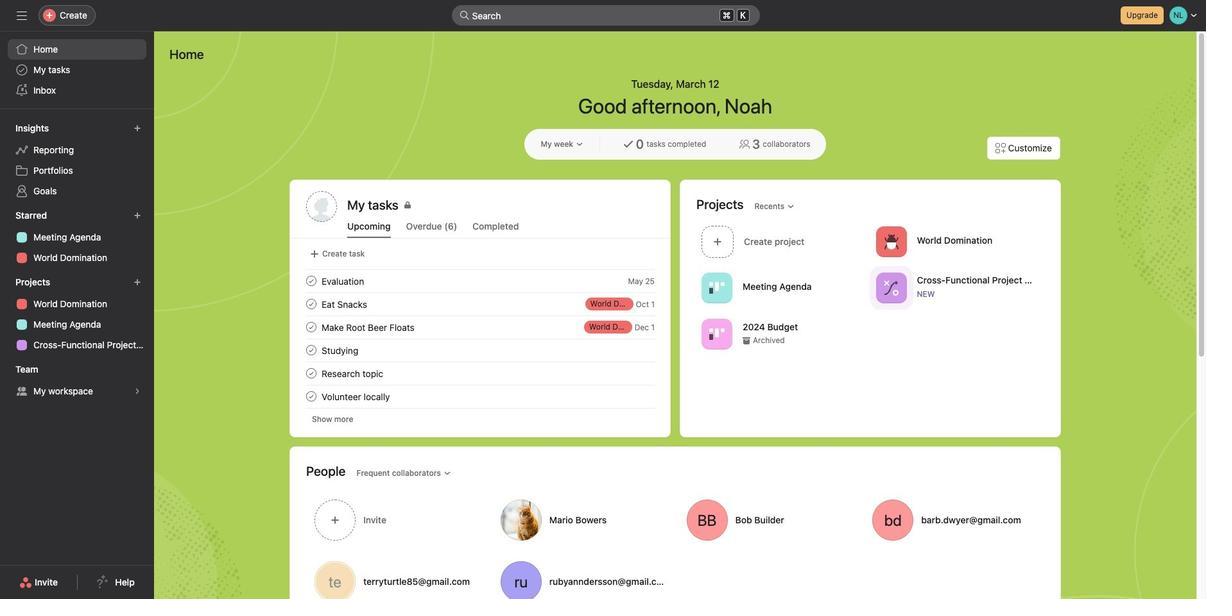 Task type: vqa. For each thing, say whether or not it's contained in the screenshot.
"Teams" element
yes



Task type: locate. For each thing, give the bounding box(es) containing it.
0 vertical spatial mark complete image
[[304, 274, 319, 289]]

1 mark complete image from the top
[[304, 274, 319, 289]]

0 vertical spatial mark complete checkbox
[[304, 274, 319, 289]]

2 mark complete checkbox from the top
[[304, 320, 319, 335]]

line_and_symbols image
[[884, 280, 899, 296]]

new insights image
[[134, 125, 141, 132]]

mark complete image
[[304, 274, 319, 289], [304, 320, 319, 335]]

2 mark complete image from the top
[[304, 320, 319, 335]]

Mark complete checkbox
[[304, 297, 319, 312], [304, 320, 319, 335], [304, 343, 319, 358], [304, 389, 319, 405]]

mark complete image
[[304, 297, 319, 312], [304, 343, 319, 358], [304, 366, 319, 381], [304, 389, 319, 405]]

1 vertical spatial mark complete image
[[304, 320, 319, 335]]

2 mark complete checkbox from the top
[[304, 366, 319, 381]]

2 board image from the top
[[710, 327, 725, 342]]

insights element
[[0, 117, 154, 204]]

new project or portfolio image
[[134, 279, 141, 286]]

0 vertical spatial board image
[[710, 280, 725, 296]]

1 vertical spatial mark complete checkbox
[[304, 366, 319, 381]]

add items to starred image
[[134, 212, 141, 220]]

see details, my workspace image
[[134, 388, 141, 396]]

None field
[[452, 5, 760, 26]]

add profile photo image
[[306, 191, 337, 222]]

board image
[[710, 280, 725, 296], [710, 327, 725, 342]]

prominent image
[[459, 10, 470, 21]]

Mark complete checkbox
[[304, 274, 319, 289], [304, 366, 319, 381]]

1 mark complete checkbox from the top
[[304, 297, 319, 312]]

1 vertical spatial board image
[[710, 327, 725, 342]]



Task type: describe. For each thing, give the bounding box(es) containing it.
1 mark complete checkbox from the top
[[304, 274, 319, 289]]

global element
[[0, 31, 154, 109]]

1 board image from the top
[[710, 280, 725, 296]]

4 mark complete image from the top
[[304, 389, 319, 405]]

3 mark complete checkbox from the top
[[304, 343, 319, 358]]

starred element
[[0, 204, 154, 271]]

hide sidebar image
[[17, 10, 27, 21]]

4 mark complete checkbox from the top
[[304, 389, 319, 405]]

bug image
[[884, 234, 899, 249]]

teams element
[[0, 358, 154, 405]]

2 mark complete image from the top
[[304, 343, 319, 358]]

3 mark complete image from the top
[[304, 366, 319, 381]]

1 mark complete image from the top
[[304, 297, 319, 312]]

Search tasks, projects, and more text field
[[452, 5, 760, 26]]

projects element
[[0, 271, 154, 358]]



